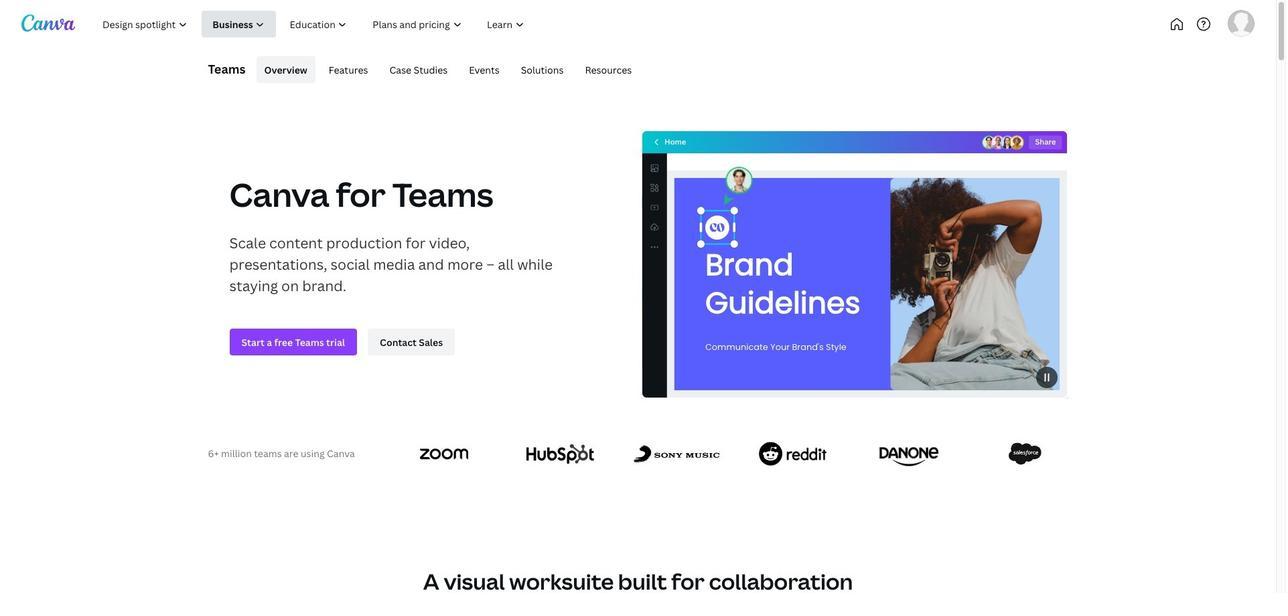 Task type: describe. For each thing, give the bounding box(es) containing it.
danone image
[[880, 442, 939, 467]]

top level navigation element
[[91, 11, 581, 38]]

hubspot image
[[527, 445, 594, 464]]



Task type: vqa. For each thing, say whether or not it's contained in the screenshot.
Reddit image
yes



Task type: locate. For each thing, give the bounding box(es) containing it.
menu bar
[[251, 56, 640, 83]]

sony music image
[[634, 446, 720, 463]]

reddit image
[[759, 443, 827, 466]]

zoom image
[[420, 448, 469, 460]]



